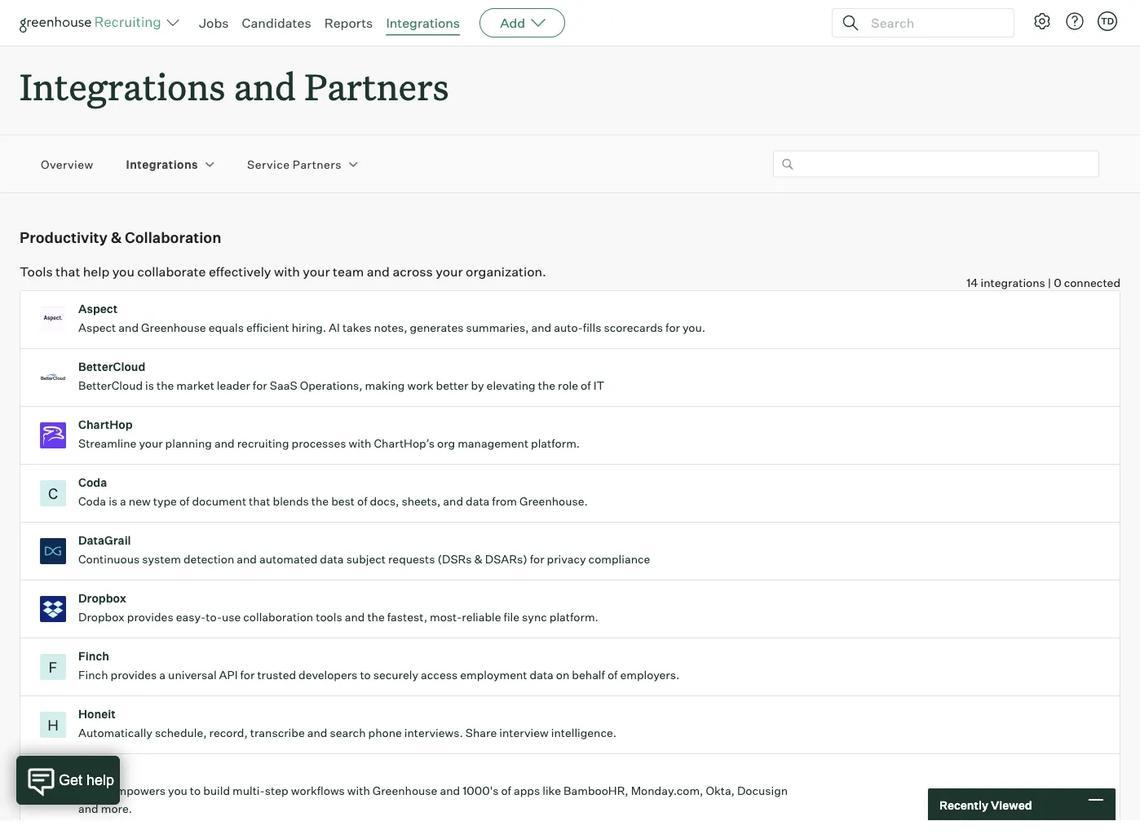 Task type: describe. For each thing, give the bounding box(es) containing it.
greenhouse.
[[520, 494, 588, 509]]

operations,
[[300, 379, 363, 393]]

greenhouse recruiting image
[[20, 13, 166, 33]]

interviews.
[[404, 726, 463, 740]]

best
[[331, 494, 355, 509]]

|
[[1048, 276, 1051, 290]]

your inside charthop streamline your planning and recruiting processes with charthop's org management platform.
[[139, 437, 163, 451]]

of inside bettercloud bettercloud is the market leader for saas operations, making work better by elevating the role of it
[[581, 379, 591, 393]]

sheets,
[[402, 494, 441, 509]]

provides for finch
[[111, 668, 157, 682]]

hiring.
[[292, 321, 326, 335]]

configure image
[[1033, 11, 1052, 31]]

ai
[[329, 321, 340, 335]]

service partners
[[247, 157, 342, 171]]

and inside charthop streamline your planning and recruiting processes with charthop's org management platform.
[[214, 437, 235, 451]]

a for f
[[159, 668, 166, 682]]

streamline
[[78, 437, 137, 451]]

charthop streamline your planning and recruiting processes with charthop's org management platform.
[[78, 418, 580, 451]]

blends
[[273, 494, 309, 509]]

for inside datagrail continuous system detection and automated data subject requests (dsrs & dsars) for privacy compliance
[[530, 552, 544, 567]]

you.
[[683, 321, 706, 335]]

scorecards
[[604, 321, 663, 335]]

intelligence.
[[551, 726, 617, 740]]

0 horizontal spatial that
[[56, 263, 80, 280]]

h
[[47, 716, 59, 734]]

org
[[437, 437, 455, 451]]

2 make from the top
[[78, 784, 107, 798]]

data inside the finch finch provides a universal api for trusted developers to securely access employment data on behalf of employers.
[[530, 668, 554, 682]]

recruiting
[[237, 437, 289, 451]]

of inside make make empowers you to build multi-step workflows with greenhouse and 1000's of apps like bamboohr, monday.com, okta, docusign and more.
[[501, 784, 511, 798]]

api
[[219, 668, 238, 682]]

interview
[[499, 726, 549, 740]]

1 aspect from the top
[[78, 302, 118, 316]]

from
[[492, 494, 517, 509]]

honeit automatically schedule, record, transcribe and search phone interviews. share interview intelligence.
[[78, 707, 617, 740]]

datagrail continuous system detection and automated data subject requests (dsrs & dsars) for privacy compliance
[[78, 534, 650, 567]]

file
[[504, 610, 520, 625]]

1 finch from the top
[[78, 649, 109, 664]]

1 vertical spatial integrations
[[20, 62, 225, 110]]

more.
[[101, 802, 132, 816]]

role
[[558, 379, 578, 393]]

automatically
[[78, 726, 152, 740]]

Search text field
[[867, 11, 999, 35]]

c
[[48, 485, 58, 503]]

charthop
[[78, 418, 133, 432]]

sync
[[522, 610, 547, 625]]

0 vertical spatial integrations
[[386, 15, 460, 31]]

planning
[[165, 437, 212, 451]]

charthop's
[[374, 437, 435, 451]]

easy-
[[176, 610, 206, 625]]

1 vertical spatial partners
[[293, 157, 342, 171]]

platform. inside charthop streamline your planning and recruiting processes with charthop's org management platform.
[[531, 437, 580, 451]]

privacy
[[547, 552, 586, 567]]

and inside the honeit automatically schedule, record, transcribe and search phone interviews. share interview intelligence.
[[307, 726, 327, 740]]

1 bettercloud from the top
[[78, 360, 145, 374]]

the left role
[[538, 379, 555, 393]]

work
[[407, 379, 434, 393]]

to inside the finch finch provides a universal api for trusted developers to securely access employment data on behalf of employers.
[[360, 668, 371, 682]]

share
[[466, 726, 497, 740]]

and inside the dropbox dropbox provides easy-to-use collaboration tools and the fastest, most-reliable file sync platform.
[[345, 610, 365, 625]]

is for a
[[109, 494, 117, 509]]

better
[[436, 379, 469, 393]]

1 make from the top
[[78, 765, 109, 780]]

1000's
[[463, 784, 499, 798]]

2 horizontal spatial your
[[436, 263, 463, 280]]

record,
[[209, 726, 248, 740]]

employers.
[[620, 668, 680, 682]]

td
[[1101, 15, 1114, 27]]

schedule,
[[155, 726, 207, 740]]

1 horizontal spatial your
[[303, 263, 330, 280]]

of inside the finch finch provides a universal api for trusted developers to securely access employment data on behalf of employers.
[[608, 668, 618, 682]]

and left more.
[[78, 802, 98, 816]]

data inside datagrail continuous system detection and automated data subject requests (dsrs & dsars) for privacy compliance
[[320, 552, 344, 567]]

build
[[203, 784, 230, 798]]

market
[[176, 379, 214, 393]]

leader
[[217, 379, 250, 393]]

reports
[[324, 15, 373, 31]]

f
[[49, 658, 57, 676]]

add button
[[480, 8, 565, 38]]

equals
[[209, 321, 244, 335]]

most-
[[430, 610, 462, 625]]

dsars)
[[485, 552, 527, 567]]

okta,
[[706, 784, 735, 798]]

you for to
[[168, 784, 187, 798]]

0 vertical spatial integrations link
[[386, 15, 460, 31]]

dropbox dropbox provides easy-to-use collaboration tools and the fastest, most-reliable file sync platform.
[[78, 591, 599, 625]]

(dsrs
[[438, 552, 472, 567]]

viewed
[[991, 798, 1032, 812]]

behalf
[[572, 668, 605, 682]]

document
[[192, 494, 246, 509]]

candidates link
[[242, 15, 311, 31]]

collaboration
[[125, 228, 221, 246]]

1 dropbox from the top
[[78, 591, 126, 606]]

jobs
[[199, 15, 229, 31]]

reports link
[[324, 15, 373, 31]]

trusted
[[257, 668, 296, 682]]

auto-
[[554, 321, 583, 335]]

across
[[393, 263, 433, 280]]

1 vertical spatial integrations link
[[126, 156, 198, 172]]

employment
[[460, 668, 527, 682]]

team
[[333, 263, 364, 280]]

for inside bettercloud bettercloud is the market leader for saas operations, making work better by elevating the role of it
[[253, 379, 267, 393]]



Task type: locate. For each thing, give the bounding box(es) containing it.
integrations right reports link
[[386, 15, 460, 31]]

1 vertical spatial dropbox
[[78, 610, 125, 625]]

with inside charthop streamline your planning and recruiting processes with charthop's org management platform.
[[349, 437, 372, 451]]

integrations down greenhouse recruiting image at top
[[20, 62, 225, 110]]

for left saas
[[253, 379, 267, 393]]

integrations
[[981, 276, 1045, 290]]

2 vertical spatial integrations
[[126, 157, 198, 171]]

0
[[1054, 276, 1062, 290]]

the inside the dropbox dropbox provides easy-to-use collaboration tools and the fastest, most-reliable file sync platform.
[[367, 610, 385, 625]]

integrations link right reports link
[[386, 15, 460, 31]]

integrations
[[386, 15, 460, 31], [20, 62, 225, 110], [126, 157, 198, 171]]

for left privacy
[[530, 552, 544, 567]]

it
[[594, 379, 605, 393]]

of left it
[[581, 379, 591, 393]]

data left subject
[[320, 552, 344, 567]]

is inside bettercloud bettercloud is the market leader for saas operations, making work better by elevating the role of it
[[145, 379, 154, 393]]

phone
[[368, 726, 402, 740]]

1 vertical spatial aspect
[[78, 321, 116, 335]]

2 dropbox from the top
[[78, 610, 125, 625]]

greenhouse inside aspect aspect and greenhouse equals efficient hiring. ai takes notes, generates summaries, and auto-fills scorecards for you.
[[141, 321, 206, 335]]

step
[[265, 784, 288, 798]]

platform. right sync
[[550, 610, 599, 625]]

1 horizontal spatial data
[[466, 494, 490, 509]]

14 integrations | 0 connected
[[967, 276, 1121, 290]]

1 vertical spatial data
[[320, 552, 344, 567]]

1 horizontal spatial integrations link
[[386, 15, 460, 31]]

new
[[129, 494, 151, 509]]

to inside make make empowers you to build multi-step workflows with greenhouse and 1000's of apps like bamboohr, monday.com, okta, docusign and more.
[[190, 784, 201, 798]]

making
[[365, 379, 405, 393]]

type
[[153, 494, 177, 509]]

elevating
[[487, 379, 536, 393]]

your left planning
[[139, 437, 163, 451]]

overview
[[41, 157, 93, 171]]

fills
[[583, 321, 601, 335]]

service
[[247, 157, 290, 171]]

provides up "honeit" on the bottom left
[[111, 668, 157, 682]]

finch right f
[[78, 649, 109, 664]]

1 horizontal spatial you
[[168, 784, 187, 798]]

recently viewed
[[940, 798, 1032, 812]]

transcribe
[[250, 726, 305, 740]]

1 vertical spatial coda
[[78, 494, 106, 509]]

1 horizontal spatial &
[[474, 552, 483, 567]]

0 vertical spatial provides
[[127, 610, 173, 625]]

1 vertical spatial bettercloud
[[78, 379, 143, 393]]

efficient
[[246, 321, 289, 335]]

greenhouse down phone
[[373, 784, 438, 798]]

saas
[[270, 379, 297, 393]]

1 horizontal spatial a
[[159, 668, 166, 682]]

that inside the coda coda is a new type of document that blends the best of docs, sheets, and data from greenhouse.
[[249, 494, 270, 509]]

your right across
[[436, 263, 463, 280]]

2 bettercloud from the top
[[78, 379, 143, 393]]

1 vertical spatial make
[[78, 784, 107, 798]]

greenhouse inside make make empowers you to build multi-step workflows with greenhouse and 1000's of apps like bamboohr, monday.com, okta, docusign and more.
[[373, 784, 438, 798]]

universal
[[168, 668, 217, 682]]

1 vertical spatial is
[[109, 494, 117, 509]]

provides left easy-
[[127, 610, 173, 625]]

integrations link
[[386, 15, 460, 31], [126, 156, 198, 172]]

tools
[[20, 263, 53, 280]]

collaborate
[[137, 263, 206, 280]]

for right api
[[240, 668, 255, 682]]

aspect
[[78, 302, 118, 316], [78, 321, 116, 335]]

honeit
[[78, 707, 116, 722]]

add
[[500, 15, 525, 31]]

a
[[120, 494, 126, 509], [159, 668, 166, 682]]

with right workflows
[[347, 784, 370, 798]]

detection
[[184, 552, 234, 567]]

data inside the coda coda is a new type of document that blends the best of docs, sheets, and data from greenhouse.
[[466, 494, 490, 509]]

provides inside the dropbox dropbox provides easy-to-use collaboration tools and the fastest, most-reliable file sync platform.
[[127, 610, 173, 625]]

1 horizontal spatial is
[[145, 379, 154, 393]]

integrations link up collaboration
[[126, 156, 198, 172]]

0 vertical spatial finch
[[78, 649, 109, 664]]

2 horizontal spatial data
[[530, 668, 554, 682]]

0 vertical spatial &
[[111, 228, 122, 246]]

with inside make make empowers you to build multi-step workflows with greenhouse and 1000's of apps like bamboohr, monday.com, okta, docusign and more.
[[347, 784, 370, 798]]

1 vertical spatial to
[[190, 784, 201, 798]]

organization.
[[466, 263, 546, 280]]

connected
[[1064, 276, 1121, 290]]

0 vertical spatial a
[[120, 494, 126, 509]]

and down collaborate
[[119, 321, 139, 335]]

0 vertical spatial that
[[56, 263, 80, 280]]

candidates
[[242, 15, 311, 31]]

make make empowers you to build multi-step workflows with greenhouse and 1000's of apps like bamboohr, monday.com, okta, docusign and more.
[[78, 765, 788, 816]]

processes
[[292, 437, 346, 451]]

None text field
[[773, 151, 1099, 178]]

and right tools
[[345, 610, 365, 625]]

that
[[56, 263, 80, 280], [249, 494, 270, 509]]

for inside the finch finch provides a universal api for trusted developers to securely access employment data on behalf of employers.
[[240, 668, 255, 682]]

and right the team
[[367, 263, 390, 280]]

greenhouse
[[141, 321, 206, 335], [373, 784, 438, 798]]

1 vertical spatial that
[[249, 494, 270, 509]]

1 vertical spatial provides
[[111, 668, 157, 682]]

0 vertical spatial is
[[145, 379, 154, 393]]

the left fastest,
[[367, 610, 385, 625]]

with right effectively
[[274, 263, 300, 280]]

you
[[112, 263, 134, 280], [168, 784, 187, 798]]

to left the securely
[[360, 668, 371, 682]]

automated
[[259, 552, 318, 567]]

generates
[[410, 321, 464, 335]]

& right (dsrs
[[474, 552, 483, 567]]

platform. up greenhouse.
[[531, 437, 580, 451]]

1 vertical spatial finch
[[78, 668, 108, 682]]

0 vertical spatial to
[[360, 668, 371, 682]]

is for the
[[145, 379, 154, 393]]

0 vertical spatial with
[[274, 263, 300, 280]]

like
[[543, 784, 561, 798]]

0 vertical spatial greenhouse
[[141, 321, 206, 335]]

partners
[[304, 62, 449, 110], [293, 157, 342, 171]]

the left 'best'
[[311, 494, 329, 509]]

and left 1000's
[[440, 784, 460, 798]]

subject
[[346, 552, 386, 567]]

0 vertical spatial you
[[112, 263, 134, 280]]

securely
[[373, 668, 418, 682]]

you right help at the left
[[112, 263, 134, 280]]

docusign
[[737, 784, 788, 798]]

1 vertical spatial platform.
[[550, 610, 599, 625]]

1 vertical spatial with
[[349, 437, 372, 451]]

0 horizontal spatial data
[[320, 552, 344, 567]]

overview link
[[41, 156, 93, 172]]

0 horizontal spatial &
[[111, 228, 122, 246]]

and inside the coda coda is a new type of document that blends the best of docs, sheets, and data from greenhouse.
[[443, 494, 463, 509]]

monday.com,
[[631, 784, 703, 798]]

& inside datagrail continuous system detection and automated data subject requests (dsrs & dsars) for privacy compliance
[[474, 552, 483, 567]]

and left search at bottom left
[[307, 726, 327, 740]]

fastest,
[[387, 610, 427, 625]]

your left the team
[[303, 263, 330, 280]]

2 finch from the top
[[78, 668, 108, 682]]

and down candidates
[[234, 62, 296, 110]]

provides for dropbox
[[127, 610, 173, 625]]

1 vertical spatial a
[[159, 668, 166, 682]]

finch
[[78, 649, 109, 664], [78, 668, 108, 682]]

0 vertical spatial data
[[466, 494, 490, 509]]

0 horizontal spatial your
[[139, 437, 163, 451]]

0 vertical spatial coda
[[78, 476, 107, 490]]

0 horizontal spatial is
[[109, 494, 117, 509]]

a left new
[[120, 494, 126, 509]]

1 horizontal spatial greenhouse
[[373, 784, 438, 798]]

continuous
[[78, 552, 140, 567]]

a left universal at the bottom left of page
[[159, 668, 166, 682]]

0 horizontal spatial to
[[190, 784, 201, 798]]

and left auto-
[[531, 321, 552, 335]]

the inside the coda coda is a new type of document that blends the best of docs, sheets, and data from greenhouse.
[[311, 494, 329, 509]]

of right behalf
[[608, 668, 618, 682]]

you for collaborate
[[112, 263, 134, 280]]

is left new
[[109, 494, 117, 509]]

data left from
[[466, 494, 490, 509]]

0 horizontal spatial greenhouse
[[141, 321, 206, 335]]

with right processes
[[349, 437, 372, 451]]

td button
[[1098, 11, 1117, 31]]

partners right service
[[293, 157, 342, 171]]

developers
[[299, 668, 358, 682]]

bamboohr,
[[564, 784, 629, 798]]

1 vertical spatial greenhouse
[[373, 784, 438, 798]]

you left build
[[168, 784, 187, 798]]

2 coda from the top
[[78, 494, 106, 509]]

1 horizontal spatial to
[[360, 668, 371, 682]]

that left blends
[[249, 494, 270, 509]]

of left apps
[[501, 784, 511, 798]]

0 horizontal spatial a
[[120, 494, 126, 509]]

productivity
[[20, 228, 108, 246]]

2 aspect from the top
[[78, 321, 116, 335]]

help
[[83, 263, 110, 280]]

notes,
[[374, 321, 407, 335]]

and
[[234, 62, 296, 110], [367, 263, 390, 280], [119, 321, 139, 335], [531, 321, 552, 335], [214, 437, 235, 451], [443, 494, 463, 509], [237, 552, 257, 567], [345, 610, 365, 625], [307, 726, 327, 740], [440, 784, 460, 798], [78, 802, 98, 816]]

and right planning
[[214, 437, 235, 451]]

the left market
[[157, 379, 174, 393]]

to left build
[[190, 784, 201, 798]]

of right 'best'
[[357, 494, 367, 509]]

dropbox
[[78, 591, 126, 606], [78, 610, 125, 625]]

finch up "honeit" on the bottom left
[[78, 668, 108, 682]]

tools that help you collaborate effectively with your team and across your organization.
[[20, 263, 546, 280]]

1 vertical spatial &
[[474, 552, 483, 567]]

& right productivity
[[111, 228, 122, 246]]

of right type
[[179, 494, 190, 509]]

provides inside the finch finch provides a universal api for trusted developers to securely access employment data on behalf of employers.
[[111, 668, 157, 682]]

0 horizontal spatial you
[[112, 263, 134, 280]]

integrations up collaboration
[[126, 157, 198, 171]]

14
[[967, 276, 978, 290]]

bettercloud bettercloud is the market leader for saas operations, making work better by elevating the role of it
[[78, 360, 605, 393]]

and right sheets,
[[443, 494, 463, 509]]

0 vertical spatial make
[[78, 765, 109, 780]]

0 horizontal spatial integrations link
[[126, 156, 198, 172]]

integrations and partners
[[20, 62, 449, 110]]

0 vertical spatial bettercloud
[[78, 360, 145, 374]]

0 vertical spatial aspect
[[78, 302, 118, 316]]

on
[[556, 668, 570, 682]]

2 vertical spatial with
[[347, 784, 370, 798]]

reliable
[[462, 610, 501, 625]]

greenhouse left equals
[[141, 321, 206, 335]]

is inside the coda coda is a new type of document that blends the best of docs, sheets, and data from greenhouse.
[[109, 494, 117, 509]]

docs,
[[370, 494, 399, 509]]

for inside aspect aspect and greenhouse equals efficient hiring. ai takes notes, generates summaries, and auto-fills scorecards for you.
[[666, 321, 680, 335]]

and right detection
[[237, 552, 257, 567]]

provides
[[127, 610, 173, 625], [111, 668, 157, 682]]

a inside the coda coda is a new type of document that blends the best of docs, sheets, and data from greenhouse.
[[120, 494, 126, 509]]

summaries,
[[466, 321, 529, 335]]

2 vertical spatial data
[[530, 668, 554, 682]]

tools
[[316, 610, 342, 625]]

a for c
[[120, 494, 126, 509]]

for left you.
[[666, 321, 680, 335]]

that left help at the left
[[56, 263, 80, 280]]

access
[[421, 668, 458, 682]]

you inside make make empowers you to build multi-step workflows with greenhouse and 1000's of apps like bamboohr, monday.com, okta, docusign and more.
[[168, 784, 187, 798]]

make
[[78, 765, 109, 780], [78, 784, 107, 798]]

productivity & collaboration
[[20, 228, 221, 246]]

for
[[666, 321, 680, 335], [253, 379, 267, 393], [530, 552, 544, 567], [240, 668, 255, 682]]

finch finch provides a universal api for trusted developers to securely access employment data on behalf of employers.
[[78, 649, 680, 682]]

0 vertical spatial platform.
[[531, 437, 580, 451]]

data left on on the left bottom
[[530, 668, 554, 682]]

1 coda from the top
[[78, 476, 107, 490]]

0 vertical spatial partners
[[304, 62, 449, 110]]

and inside datagrail continuous system detection and automated data subject requests (dsrs & dsars) for privacy compliance
[[237, 552, 257, 567]]

0 vertical spatial dropbox
[[78, 591, 126, 606]]

1 horizontal spatial that
[[249, 494, 270, 509]]

platform. inside the dropbox dropbox provides easy-to-use collaboration tools and the fastest, most-reliable file sync platform.
[[550, 610, 599, 625]]

platform.
[[531, 437, 580, 451], [550, 610, 599, 625]]

to-
[[206, 610, 222, 625]]

partners down reports link
[[304, 62, 449, 110]]

1 vertical spatial you
[[168, 784, 187, 798]]

is left market
[[145, 379, 154, 393]]

a inside the finch finch provides a universal api for trusted developers to securely access employment data on behalf of employers.
[[159, 668, 166, 682]]

effectively
[[209, 263, 271, 280]]

aspect aspect and greenhouse equals efficient hiring. ai takes notes, generates summaries, and auto-fills scorecards for you.
[[78, 302, 706, 335]]



Task type: vqa. For each thing, say whether or not it's contained in the screenshot.
1st Finch from the bottom of the Finch Finch provides a universal API for trusted developers to securely access employment data on behalf of employers.
yes



